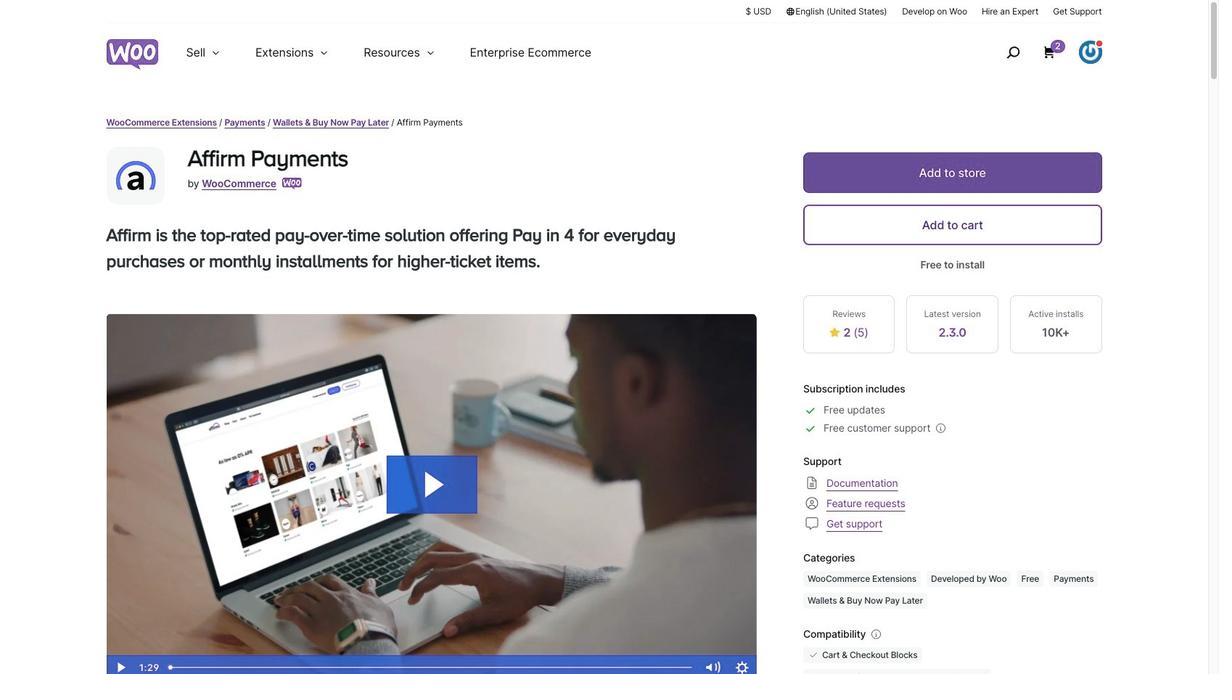 Task type: locate. For each thing, give the bounding box(es) containing it.
open account menu image
[[1079, 41, 1103, 64]]

message image
[[804, 515, 821, 533]]

circle user image
[[804, 495, 821, 512]]

check image
[[808, 672, 820, 675]]

service navigation menu element
[[976, 29, 1103, 76]]

file lines image
[[804, 475, 821, 492]]

circle info image
[[869, 627, 884, 642]]

extra information image
[[934, 422, 949, 436]]



Task type: vqa. For each thing, say whether or not it's contained in the screenshot.
annually within the bagberry $99 annually
no



Task type: describe. For each thing, give the bounding box(es) containing it.
breadcrumb element
[[106, 116, 1103, 129]]

check image
[[808, 650, 820, 661]]

developed by woocommerce image
[[282, 178, 302, 190]]

search image
[[1002, 41, 1025, 64]]

product icon image
[[106, 147, 164, 205]]



